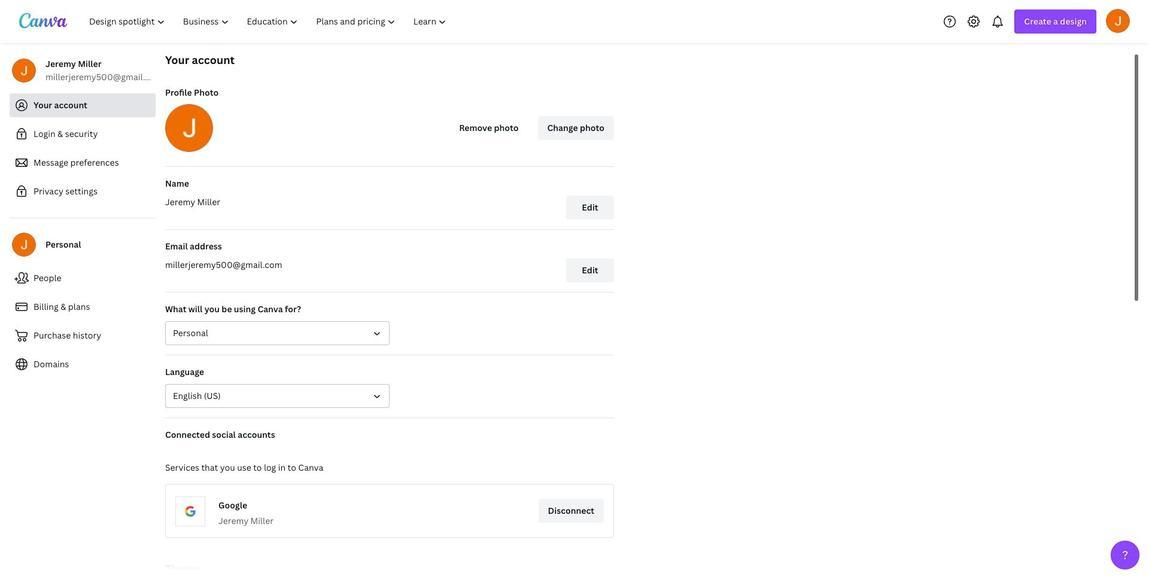 Task type: describe. For each thing, give the bounding box(es) containing it.
top level navigation element
[[81, 10, 457, 34]]

jeremy miller image
[[1106, 9, 1130, 33]]

Language: English (US) button
[[165, 384, 390, 408]]



Task type: vqa. For each thing, say whether or not it's contained in the screenshot.
THEIR on the left
no



Task type: locate. For each thing, give the bounding box(es) containing it.
None button
[[165, 321, 390, 345]]



